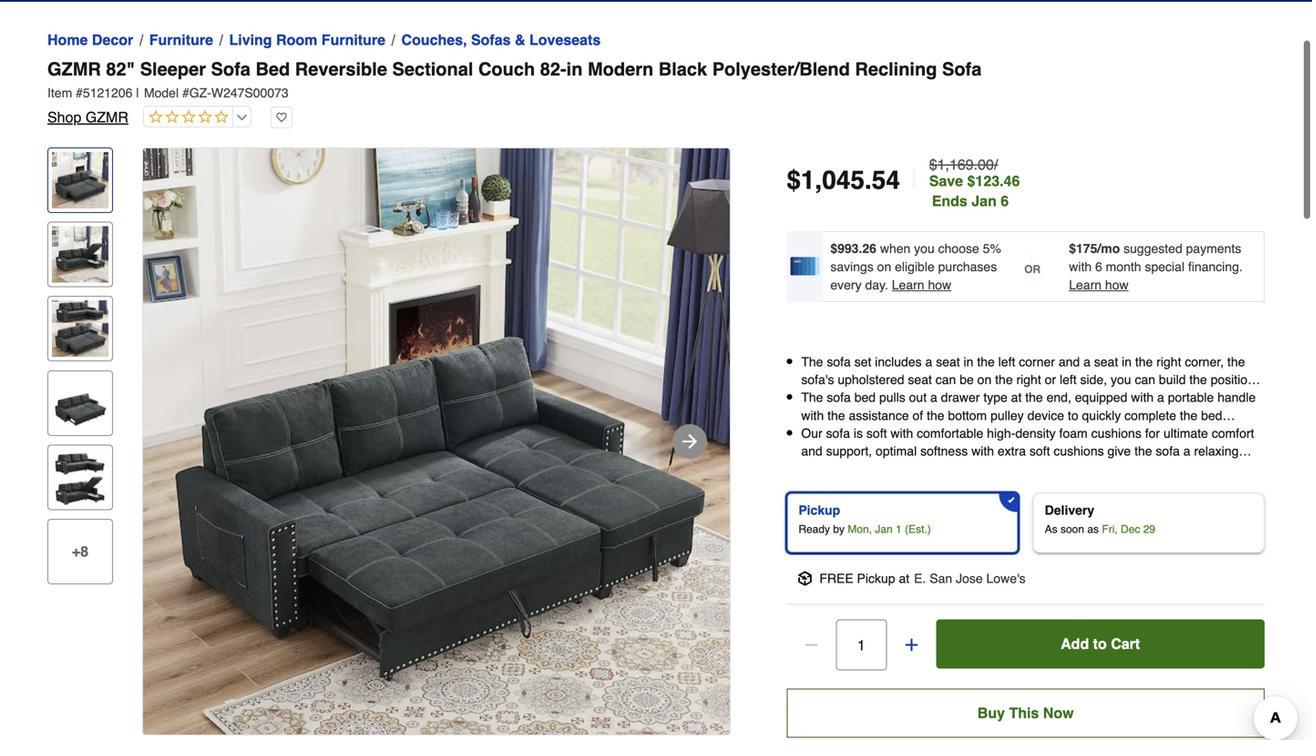Task type: vqa. For each thing, say whether or not it's contained in the screenshot.
the rightmost -
no



Task type: locate. For each thing, give the bounding box(es) containing it.
build
[[1159, 373, 1186, 387]]

needs
[[1029, 426, 1064, 441]]

soft down density
[[1030, 444, 1050, 459]]

| right 54
[[911, 165, 918, 196]]

0 horizontal spatial learn how button
[[892, 276, 952, 294]]

1 learn from the left
[[892, 278, 925, 293]]

free pickup at e. san jose lowe's
[[820, 572, 1026, 587]]

0 horizontal spatial on
[[877, 260, 892, 274]]

and inside the our sofa is soft with comfortable high-density foam cushions for ultimate comfort and support, optimal softness with extra soft cushions give the sofa a relaxing feeling
[[801, 444, 823, 459]]

can left be
[[936, 373, 956, 387]]

to right add
[[1093, 636, 1107, 653]]

at up the pulley
[[1011, 391, 1022, 405]]

jan inside pickup ready by mon, jan 1 (est.)
[[875, 524, 893, 536]]

0 horizontal spatial soft
[[867, 426, 887, 441]]

high-
[[987, 426, 1016, 441]]

how down eligible
[[928, 278, 952, 293]]

0 horizontal spatial furniture
[[149, 31, 213, 48]]

on up day.
[[877, 260, 892, 274]]

assistance
[[849, 409, 909, 423]]

bed up about
[[1201, 409, 1223, 423]]

1 horizontal spatial sofa
[[942, 59, 982, 80]]

item number 5 1 2 1 2 0 6 and model number g z - w 2 4 7 s 0 0 0 7 3 element
[[47, 84, 1265, 102]]

black
[[659, 59, 707, 80]]

w247s00073
[[211, 86, 289, 100]]

at inside the sofa bed pulls out a drawer type at the end, equipped with a portable handle with the assistance of the bottom pulley device to quickly complete the bed transformation, it can meet your various needs and no longer worry about unexpected guests
[[1011, 391, 1022, 405]]

right up build
[[1157, 355, 1182, 370]]

0 vertical spatial |
[[136, 86, 139, 100]]

2 learn from the left
[[1069, 278, 1102, 293]]

can
[[936, 373, 956, 387], [1135, 373, 1156, 387], [900, 426, 921, 441]]

seat up the out
[[908, 373, 932, 387]]

and
[[1059, 355, 1080, 370], [801, 391, 823, 405], [1067, 426, 1089, 441], [801, 444, 823, 459]]

includes
[[875, 355, 922, 370]]

1 horizontal spatial learn how button
[[1069, 276, 1129, 294]]

1 horizontal spatial furniture
[[322, 31, 386, 48]]

gzmr  #gz-w247s00073 image
[[143, 149, 730, 736]]

+8
[[72, 544, 89, 560]]

seat
[[936, 355, 960, 370], [1094, 355, 1118, 370], [908, 373, 932, 387]]

1 vertical spatial left
[[1060, 373, 1077, 387]]

sofa's
[[801, 373, 834, 387]]

optimal
[[876, 444, 917, 459]]

learn how button down month
[[1069, 276, 1129, 294]]

cushions
[[1091, 426, 1142, 441], [1054, 444, 1104, 459]]

0 horizontal spatial sofa
[[211, 59, 251, 80]]

2 # from the left
[[182, 86, 189, 100]]

to up 'foam' at right
[[1068, 409, 1079, 423]]

1 # from the left
[[76, 86, 83, 100]]

1 vertical spatial soft
[[1030, 444, 1050, 459]]

seat up be
[[936, 355, 960, 370]]

gzmr up item
[[47, 59, 101, 80]]

furniture up reversible
[[322, 31, 386, 48]]

in
[[567, 59, 583, 80], [964, 355, 974, 370], [1122, 355, 1132, 370]]

density
[[1016, 426, 1056, 441]]

with down $175/mo
[[1069, 260, 1092, 274]]

suggested payments with 6 month special financing. learn how
[[1069, 242, 1243, 293]]

in down the loveseats
[[567, 59, 583, 80]]

0 vertical spatial you
[[914, 242, 935, 256]]

1 the from the top
[[801, 355, 823, 370]]

0 horizontal spatial #
[[76, 86, 83, 100]]

you up eligible
[[914, 242, 935, 256]]

by
[[833, 524, 845, 536]]

1 horizontal spatial at
[[1011, 391, 1022, 405]]

1 vertical spatial on
[[978, 373, 992, 387]]

2 horizontal spatial you
[[1111, 373, 1132, 387]]

with
[[1069, 260, 1092, 274], [1131, 391, 1154, 405], [801, 409, 824, 423], [891, 426, 913, 441], [972, 444, 994, 459]]

gzmr down 5121206
[[86, 109, 128, 126]]

1 vertical spatial you
[[1111, 373, 1132, 387]]

on right be
[[978, 373, 992, 387]]

decor
[[92, 31, 133, 48]]

1 horizontal spatial #
[[182, 86, 189, 100]]

0 vertical spatial the
[[801, 355, 823, 370]]

room
[[276, 31, 317, 48]]

sofa inside the sofa set includes a seat in the left corner and a seat in the right corner, the sofa's upholstered seat can be on the right or left side, you can build the position and shape you like
[[827, 355, 851, 370]]

0 vertical spatial on
[[877, 260, 892, 274]]

modern
[[588, 59, 654, 80]]

bed down upholstered
[[855, 391, 876, 405]]

1 horizontal spatial learn
[[1069, 278, 1102, 293]]

# right item
[[76, 86, 83, 100]]

on inside when you choose 5% savings on eligible purchases every day.
[[877, 260, 892, 274]]

0 vertical spatial to
[[1068, 409, 1079, 423]]

at left e.
[[899, 572, 910, 587]]

cushions up give
[[1091, 426, 1142, 441]]

how down month
[[1105, 278, 1129, 293]]

# right model
[[182, 86, 189, 100]]

complete
[[1125, 409, 1177, 423]]

living room furniture link
[[229, 29, 386, 51]]

1 horizontal spatial jan
[[972, 193, 997, 210]]

54
[[872, 166, 900, 195]]

soft left it
[[867, 426, 887, 441]]

1 horizontal spatial you
[[914, 242, 935, 256]]

0 horizontal spatial left
[[999, 355, 1016, 370]]

jan left 1
[[875, 524, 893, 536]]

$993.26
[[831, 242, 877, 256]]

0 horizontal spatial at
[[899, 572, 910, 587]]

the up sofa's
[[801, 355, 823, 370]]

0 horizontal spatial you
[[865, 391, 885, 405]]

pickup inside pickup ready by mon, jan 1 (est.)
[[799, 504, 841, 518]]

bed
[[256, 59, 290, 80]]

comfort
[[1212, 426, 1255, 441]]

jan inside save $123.46 ends jan 6
[[972, 193, 997, 210]]

in up be
[[964, 355, 974, 370]]

this
[[1009, 705, 1039, 722]]

5121206
[[83, 86, 133, 100]]

sofa up unexpected
[[826, 426, 850, 441]]

bed
[[855, 391, 876, 405], [1201, 409, 1223, 423]]

1 horizontal spatial right
[[1157, 355, 1182, 370]]

add to cart
[[1061, 636, 1140, 653]]

sofa up w247s00073
[[211, 59, 251, 80]]

can left build
[[1135, 373, 1156, 387]]

cart
[[1111, 636, 1140, 653]]

gzmr inside gzmr 82" sleeper sofa bed reversible sectional couch 82-in modern black polyester/blend reclining sofa item # 5121206 | model # gz-w247s00073
[[47, 59, 101, 80]]

on inside the sofa set includes a seat in the left corner and a seat in the right corner, the sofa's upholstered seat can be on the right or left side, you can build the position and shape you like
[[978, 373, 992, 387]]

1 vertical spatial to
[[1093, 636, 1107, 653]]

pickup up 'ready'
[[799, 504, 841, 518]]

right down corner
[[1017, 373, 1042, 387]]

jan down $123.46
[[972, 193, 997, 210]]

1 sofa from the left
[[211, 59, 251, 80]]

1 vertical spatial cushions
[[1054, 444, 1104, 459]]

when you choose 5% savings on eligible purchases every day.
[[831, 242, 1002, 293]]

sofa inside the sofa bed pulls out a drawer type at the end, equipped with a portable handle with the assistance of the bottom pulley device to quickly complete the bed transformation, it can meet your various needs and no longer worry about unexpected guests
[[827, 391, 851, 405]]

1 horizontal spatial to
[[1093, 636, 1107, 653]]

the inside the sofa set includes a seat in the left corner and a seat in the right corner, the sofa's upholstered seat can be on the right or left side, you can build the position and shape you like
[[801, 355, 823, 370]]

0 vertical spatial 6
[[1001, 193, 1009, 210]]

with up our
[[801, 409, 824, 423]]

upholstered
[[838, 373, 905, 387]]

0 vertical spatial soft
[[867, 426, 887, 441]]

1 vertical spatial 6
[[1096, 260, 1103, 274]]

0 horizontal spatial learn
[[892, 278, 925, 293]]

gzmr  #gz-w247s00073 - thumbnail3 image
[[52, 301, 108, 357]]

purchases
[[938, 260, 997, 274]]

furniture up sleeper
[[149, 31, 213, 48]]

pulley
[[991, 409, 1024, 423]]

0 horizontal spatial |
[[136, 86, 139, 100]]

0 horizontal spatial pickup
[[799, 504, 841, 518]]

2 vertical spatial you
[[865, 391, 885, 405]]

furniture
[[149, 31, 213, 48], [322, 31, 386, 48]]

the inside the sofa bed pulls out a drawer type at the end, equipped with a portable handle with the assistance of the bottom pulley device to quickly complete the bed transformation, it can meet your various needs and no longer worry about unexpected guests
[[801, 391, 823, 405]]

.
[[865, 166, 872, 195]]

left
[[999, 355, 1016, 370], [1060, 373, 1077, 387]]

a inside the our sofa is soft with comfortable high-density foam cushions for ultimate comfort and support, optimal softness with extra soft cushions give the sofa a relaxing feeling
[[1184, 444, 1191, 459]]

pickup ready by mon, jan 1 (est.)
[[799, 504, 931, 536]]

1 horizontal spatial |
[[911, 165, 918, 196]]

0 vertical spatial at
[[1011, 391, 1022, 405]]

left right or
[[1060, 373, 1077, 387]]

2 furniture from the left
[[322, 31, 386, 48]]

quickly
[[1082, 409, 1121, 423]]

left left corner
[[999, 355, 1016, 370]]

1 horizontal spatial how
[[1105, 278, 1129, 293]]

right
[[1157, 355, 1182, 370], [1017, 373, 1042, 387]]

the
[[977, 355, 995, 370], [1136, 355, 1153, 370], [1228, 355, 1245, 370], [995, 373, 1013, 387], [1190, 373, 1207, 387], [1026, 391, 1043, 405], [828, 409, 845, 423], [927, 409, 945, 423], [1180, 409, 1198, 423], [1135, 444, 1153, 459]]

1 vertical spatial right
[[1017, 373, 1042, 387]]

1 horizontal spatial on
[[978, 373, 992, 387]]

at
[[1011, 391, 1022, 405], [899, 572, 910, 587]]

1 horizontal spatial can
[[936, 373, 956, 387]]

in up equipped
[[1122, 355, 1132, 370]]

1 vertical spatial pickup
[[857, 572, 896, 587]]

and down our
[[801, 444, 823, 459]]

1 furniture from the left
[[149, 31, 213, 48]]

0 horizontal spatial in
[[567, 59, 583, 80]]

learn how
[[892, 278, 952, 293]]

| inside gzmr 82" sleeper sofa bed reversible sectional couch 82-in modern black polyester/blend reclining sofa item # 5121206 | model # gz-w247s00073
[[136, 86, 139, 100]]

0 vertical spatial pickup
[[799, 504, 841, 518]]

0 vertical spatial gzmr
[[47, 59, 101, 80]]

option group
[[780, 486, 1272, 561]]

pickup right the free
[[857, 572, 896, 587]]

our
[[801, 426, 823, 441]]

1 horizontal spatial 6
[[1096, 260, 1103, 274]]

0 vertical spatial right
[[1157, 355, 1182, 370]]

29
[[1144, 524, 1156, 536]]

1 vertical spatial jan
[[875, 524, 893, 536]]

sofa down sofa's
[[827, 391, 851, 405]]

gz-
[[189, 86, 211, 100]]

and left the no
[[1067, 426, 1089, 441]]

the down sofa's
[[801, 391, 823, 405]]

sofa left 'set'
[[827, 355, 851, 370]]

type
[[984, 391, 1008, 405]]

| left model
[[136, 86, 139, 100]]

1 horizontal spatial bed
[[1201, 409, 1223, 423]]

ultimate
[[1164, 426, 1209, 441]]

sectional
[[392, 59, 473, 80]]

or
[[1045, 373, 1056, 387]]

learn how button
[[892, 276, 952, 294], [1069, 276, 1129, 294]]

1 vertical spatial bed
[[1201, 409, 1223, 423]]

seat up side, on the right of the page
[[1094, 355, 1118, 370]]

set
[[855, 355, 872, 370]]

0 vertical spatial bed
[[855, 391, 876, 405]]

$ 1,045 . 54
[[787, 166, 900, 195]]

1 vertical spatial the
[[801, 391, 823, 405]]

corner,
[[1185, 355, 1224, 370]]

sofa right reclining
[[942, 59, 982, 80]]

relaxing
[[1194, 444, 1239, 459]]

0 horizontal spatial right
[[1017, 373, 1042, 387]]

you up equipped
[[1111, 373, 1132, 387]]

2 how from the left
[[1105, 278, 1129, 293]]

0 horizontal spatial can
[[900, 426, 921, 441]]

1 how from the left
[[928, 278, 952, 293]]

can inside the sofa bed pulls out a drawer type at the end, equipped with a portable handle with the assistance of the bottom pulley device to quickly complete the bed transformation, it can meet your various needs and no longer worry about unexpected guests
[[900, 426, 921, 441]]

shop gzmr
[[47, 109, 128, 126]]

0 horizontal spatial how
[[928, 278, 952, 293]]

1 vertical spatial gzmr
[[86, 109, 128, 126]]

None search field
[[467, 0, 965, 2]]

2 the from the top
[[801, 391, 823, 405]]

0 horizontal spatial to
[[1068, 409, 1079, 423]]

learn down $175/mo
[[1069, 278, 1102, 293]]

$1,169.00 /
[[929, 156, 998, 173]]

bottom
[[948, 409, 987, 423]]

delivery
[[1045, 504, 1095, 518]]

2 learn how button from the left
[[1069, 276, 1129, 294]]

buy this now
[[978, 705, 1074, 722]]

0 vertical spatial left
[[999, 355, 1016, 370]]

sofa for set
[[827, 355, 851, 370]]

cushions down 'foam' at right
[[1054, 444, 1104, 459]]

6 down $175/mo
[[1096, 260, 1103, 274]]

learn down eligible
[[892, 278, 925, 293]]

6 inside save $123.46 ends jan 6
[[1001, 193, 1009, 210]]

position
[[1211, 373, 1255, 387]]

can right it
[[900, 426, 921, 441]]

0 vertical spatial cushions
[[1091, 426, 1142, 441]]

#
[[76, 86, 83, 100], [182, 86, 189, 100]]

learn inside 'button'
[[892, 278, 925, 293]]

6 down $123.46
[[1001, 193, 1009, 210]]

a down ultimate
[[1184, 444, 1191, 459]]

0 horizontal spatial jan
[[875, 524, 893, 536]]

learn how button down eligible
[[892, 276, 952, 294]]

$123.46
[[967, 173, 1020, 190]]

1 vertical spatial at
[[899, 572, 910, 587]]

you down upholstered
[[865, 391, 885, 405]]

jose
[[956, 572, 983, 587]]

0 horizontal spatial 6
[[1001, 193, 1009, 210]]

living room furniture
[[229, 31, 386, 48]]

comfortable
[[917, 426, 984, 441]]

every
[[831, 278, 862, 293]]

1 learn how button from the left
[[892, 276, 952, 294]]

and down sofa's
[[801, 391, 823, 405]]

on
[[877, 260, 892, 274], [978, 373, 992, 387]]

0 vertical spatial jan
[[972, 193, 997, 210]]

couch
[[478, 59, 535, 80]]



Task type: describe. For each thing, give the bounding box(es) containing it.
soon
[[1061, 524, 1085, 536]]

add to cart button
[[936, 620, 1265, 669]]

item
[[47, 86, 72, 100]]

to inside add to cart button
[[1093, 636, 1107, 653]]

gzmr 82" sleeper sofa bed reversible sectional couch 82-in modern black polyester/blend reclining sofa item # 5121206 | model # gz-w247s00073
[[47, 59, 982, 100]]

and inside the sofa bed pulls out a drawer type at the end, equipped with a portable handle with the assistance of the bottom pulley device to quickly complete the bed transformation, it can meet your various needs and no longer worry about unexpected guests
[[1067, 426, 1089, 441]]

corner
[[1019, 355, 1055, 370]]

e.
[[914, 572, 926, 587]]

ends
[[932, 193, 968, 210]]

0 horizontal spatial bed
[[855, 391, 876, 405]]

as
[[1045, 524, 1058, 536]]

mon,
[[848, 524, 872, 536]]

savings
[[831, 260, 874, 274]]

add
[[1061, 636, 1089, 653]]

guests
[[871, 444, 909, 459]]

to inside the sofa bed pulls out a drawer type at the end, equipped with a portable handle with the assistance of the bottom pulley device to quickly complete the bed transformation, it can meet your various needs and no longer worry about unexpected guests
[[1068, 409, 1079, 423]]

0 horizontal spatial seat
[[908, 373, 932, 387]]

loveseats
[[530, 31, 601, 48]]

how inside suggested payments with 6 month special financing. learn how
[[1105, 278, 1129, 293]]

end,
[[1047, 391, 1072, 405]]

eligible
[[895, 260, 935, 274]]

sofa for is
[[826, 426, 850, 441]]

1 horizontal spatial soft
[[1030, 444, 1050, 459]]

couches, sofas & loveseats
[[401, 31, 601, 48]]

handle
[[1218, 391, 1256, 405]]

couches, sofas & loveseats link
[[401, 29, 601, 51]]

save
[[929, 173, 963, 190]]

choose
[[938, 242, 980, 256]]

for
[[1145, 426, 1160, 441]]

home
[[47, 31, 88, 48]]

gzmr  #gz-w247s00073 - thumbnail image
[[52, 152, 108, 209]]

polyester/blend
[[712, 59, 850, 80]]

or
[[1025, 263, 1041, 276]]

delivery as soon as fri, dec 29
[[1045, 504, 1156, 536]]

foam
[[1060, 426, 1088, 441]]

sofas
[[471, 31, 511, 48]]

save $123.46 ends jan 6
[[929, 173, 1020, 210]]

out
[[909, 391, 927, 405]]

san
[[930, 572, 953, 587]]

the inside the our sofa is soft with comfortable high-density foam cushions for ultimate comfort and support, optimal softness with extra soft cushions give the sofa a relaxing feeling
[[1135, 444, 1153, 459]]

drawer
[[941, 391, 980, 405]]

when
[[880, 242, 911, 256]]

gzmr  #gz-w247s00073 - thumbnail4 image
[[52, 375, 108, 432]]

1 horizontal spatial pickup
[[857, 572, 896, 587]]

a right the out
[[931, 391, 938, 405]]

1
[[896, 524, 902, 536]]

5%
[[983, 242, 1002, 256]]

as
[[1088, 524, 1099, 536]]

about
[[1184, 426, 1216, 441]]

fri,
[[1102, 524, 1118, 536]]

in inside gzmr 82" sleeper sofa bed reversible sectional couch 82-in modern black polyester/blend reclining sofa item # 5121206 | model # gz-w247s00073
[[567, 59, 583, 80]]

give
[[1108, 444, 1131, 459]]

unexpected
[[801, 444, 867, 459]]

the for the sofa bed pulls out a drawer type at the end, equipped with a portable handle with the assistance of the bottom pulley device to quickly complete the bed transformation, it can meet your various needs and no longer worry about unexpected guests
[[801, 391, 823, 405]]

the sofa bed pulls out a drawer type at the end, equipped with a portable handle with the assistance of the bottom pulley device to quickly complete the bed transformation, it can meet your various needs and no longer worry about unexpected guests
[[801, 391, 1256, 459]]

pickup image
[[798, 572, 812, 587]]

zero stars image
[[144, 109, 229, 126]]

a up complete
[[1158, 391, 1165, 405]]

buy this now button
[[787, 690, 1265, 739]]

&
[[515, 31, 525, 48]]

learn how button for $175/mo
[[1069, 276, 1129, 294]]

plus image
[[903, 637, 921, 655]]

it
[[890, 426, 896, 441]]

financing.
[[1188, 260, 1243, 274]]

learn inside suggested payments with 6 month special financing. learn how
[[1069, 278, 1102, 293]]

is
[[854, 426, 863, 441]]

sofa for bed
[[827, 391, 851, 405]]

lowe's
[[987, 572, 1026, 587]]

special
[[1145, 260, 1185, 274]]

you inside when you choose 5% savings on eligible purchases every day.
[[914, 242, 935, 256]]

82"
[[106, 59, 135, 80]]

+8 button
[[47, 519, 113, 585]]

$
[[787, 166, 801, 195]]

various
[[984, 426, 1026, 441]]

2 horizontal spatial in
[[1122, 355, 1132, 370]]

(est.)
[[905, 524, 931, 536]]

Stepper number input field with increment and decrement buttons number field
[[836, 620, 887, 671]]

ready
[[799, 524, 830, 536]]

your
[[956, 426, 981, 441]]

a up side, on the right of the page
[[1084, 355, 1091, 370]]

option group containing pickup
[[780, 486, 1272, 561]]

1 horizontal spatial seat
[[936, 355, 960, 370]]

with inside suggested payments with 6 month special financing. learn how
[[1069, 260, 1092, 274]]

how inside 'button'
[[928, 278, 952, 293]]

1,045
[[801, 166, 865, 195]]

living
[[229, 31, 272, 48]]

a right 'includes'
[[926, 355, 933, 370]]

2 horizontal spatial seat
[[1094, 355, 1118, 370]]

arrow right image
[[679, 431, 701, 453]]

learn how button for $993.26
[[892, 276, 952, 294]]

1 vertical spatial |
[[911, 165, 918, 196]]

couches,
[[401, 31, 467, 48]]

the for the sofa set includes a seat in the left corner and a seat in the right corner, the sofa's upholstered seat can be on the right or left side, you can build the position and shape you like
[[801, 355, 823, 370]]

with down your
[[972, 444, 994, 459]]

model
[[144, 86, 179, 100]]

pulls
[[879, 391, 906, 405]]

2 horizontal spatial can
[[1135, 373, 1156, 387]]

now
[[1043, 705, 1074, 722]]

month
[[1106, 260, 1142, 274]]

equipped
[[1075, 391, 1128, 405]]

our sofa is soft with comfortable high-density foam cushions for ultimate comfort and support, optimal softness with extra soft cushions give the sofa a relaxing feeling
[[801, 426, 1255, 477]]

1 horizontal spatial in
[[964, 355, 974, 370]]

with up optimal
[[891, 426, 913, 441]]

gzmr  #gz-w247s00073 - thumbnail5 image
[[52, 450, 108, 506]]

sofa down worry
[[1156, 444, 1180, 459]]

and right corner
[[1059, 355, 1080, 370]]

heart outline image
[[271, 107, 292, 129]]

no
[[1092, 426, 1106, 441]]

reversible
[[295, 59, 387, 80]]

/
[[994, 156, 998, 173]]

1 horizontal spatial left
[[1060, 373, 1077, 387]]

minus image
[[802, 637, 821, 655]]

shape
[[826, 391, 861, 405]]

transformation,
[[801, 426, 887, 441]]

with up complete
[[1131, 391, 1154, 405]]

be
[[960, 373, 974, 387]]

the sofa set includes a seat in the left corner and a seat in the right corner, the sofa's upholstered seat can be on the right or left side, you can build the position and shape you like
[[801, 355, 1255, 405]]

6 inside suggested payments with 6 month special financing. learn how
[[1096, 260, 1103, 274]]

gzmr  #gz-w247s00073 - thumbnail2 image
[[52, 227, 108, 283]]

reclining
[[855, 59, 937, 80]]

$1,169.00
[[929, 156, 994, 173]]

sleeper
[[140, 59, 206, 80]]

2 sofa from the left
[[942, 59, 982, 80]]



